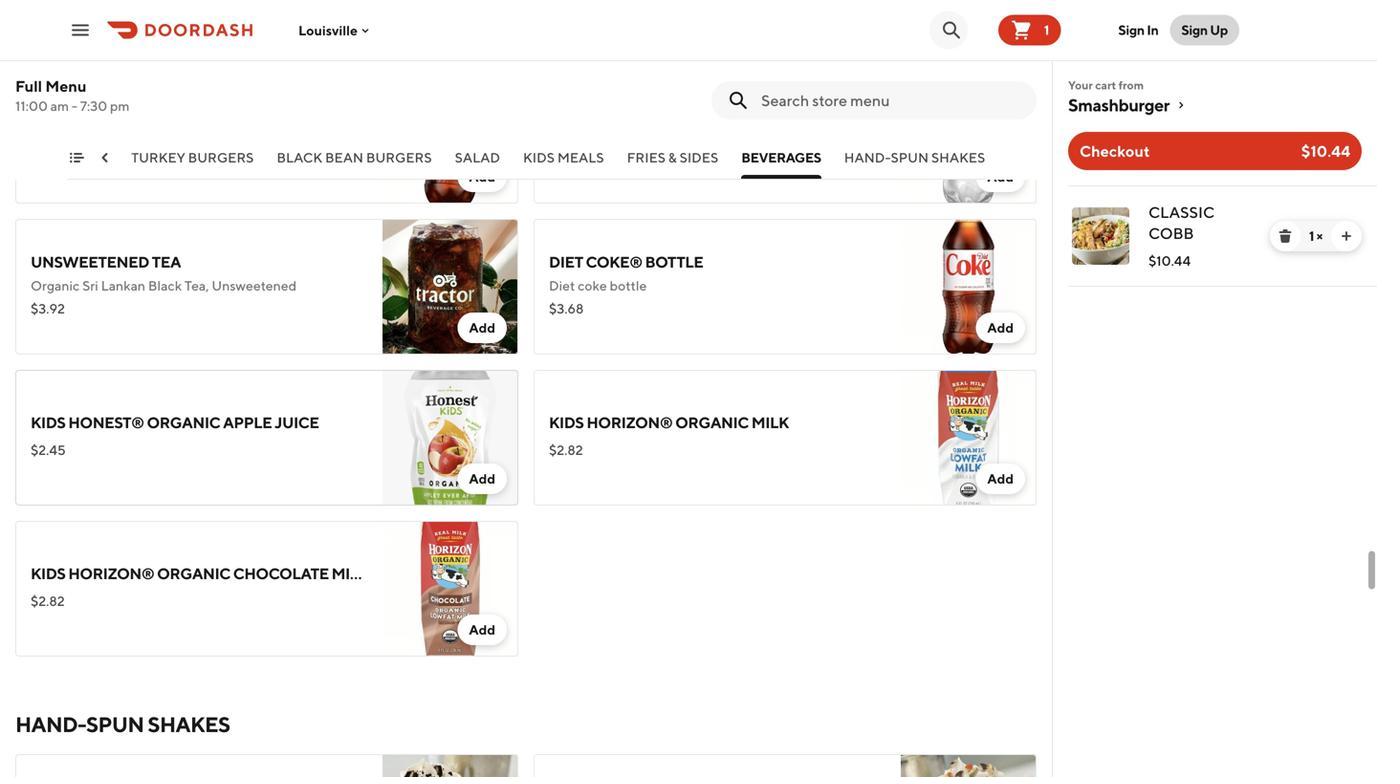 Task type: locate. For each thing, give the bounding box(es) containing it.
1 • from the left
[[69, 150, 75, 165]]

0 vertical spatial spun
[[891, 150, 929, 165]]

$2.82 for kids horizon® organic milk
[[549, 442, 583, 458]]

$2.82
[[549, 442, 583, 458], [31, 594, 65, 609]]

0 horizontal spatial •
[[69, 150, 75, 165]]

milk
[[752, 414, 789, 432], [332, 565, 369, 583]]

fries & sides
[[627, 150, 719, 165]]

1 horizontal spatial menu
[[701, 738, 742, 756]]

1 sign from the left
[[1119, 22, 1145, 38]]

1 horizontal spatial hand-
[[844, 150, 891, 165]]

menu inside button
[[701, 738, 742, 756]]

hand-
[[844, 150, 891, 165], [15, 713, 86, 738]]

your
[[1069, 78, 1093, 92]]

burgers right bean
[[366, 150, 432, 165]]

$10.44 up '×'
[[1302, 142, 1351, 160]]

$3.68
[[549, 150, 584, 165], [549, 301, 584, 317]]

turkey burgers button
[[131, 148, 254, 179]]

$2.82 for kids horizon® organic chocolate milk
[[31, 594, 65, 609]]

view menu button
[[624, 728, 754, 766]]

1 vertical spatial hand-spun shakes
[[15, 713, 230, 738]]

coke®
[[31, 102, 87, 120], [586, 253, 643, 271]]

kids honest® organic apple juice image
[[383, 370, 518, 506]]

hand- inside button
[[844, 150, 891, 165]]

0 horizontal spatial $2.82
[[31, 594, 65, 609]]

$3.68 left 85%
[[549, 150, 584, 165]]

horizon® for kids horizon® organic chocolate milk
[[68, 565, 154, 583]]

sign for sign in
[[1119, 22, 1145, 38]]

bottle up bottle
[[645, 253, 704, 271]]

1 vertical spatial menu
[[701, 738, 742, 756]]

1
[[1044, 22, 1050, 38], [1310, 228, 1314, 244]]

fries
[[627, 150, 666, 165]]

1 vertical spatial bottle
[[645, 253, 704, 271]]

0 horizontal spatial sign
[[1119, 22, 1145, 38]]

2 $3.68 from the top
[[549, 301, 584, 317]]

0 vertical spatial $3.68
[[549, 150, 584, 165]]

0 horizontal spatial 1
[[1044, 22, 1050, 38]]

bottle
[[90, 102, 148, 120], [645, 253, 704, 271]]

remove item from cart image
[[1278, 229, 1293, 244]]

0 horizontal spatial shakes
[[148, 713, 230, 738]]

1 vertical spatial 1
[[1310, 228, 1314, 244]]

menu right view on the bottom of the page
[[701, 738, 742, 756]]

kids honest® organic apple juice
[[31, 414, 319, 432]]

0 horizontal spatial coke®
[[31, 102, 87, 120]]

-
[[72, 98, 77, 114]]

&
[[668, 150, 677, 165]]

kids inside kids meals button
[[523, 150, 555, 165]]

menu inside full menu 11:00 am - 7:30 pm
[[45, 77, 87, 95]]

menu for full
[[45, 77, 87, 95]]

your cart from
[[1069, 78, 1144, 92]]

kids for kids meals
[[523, 150, 555, 165]]

view
[[662, 738, 698, 756]]

diet coke® bottle diet coke bottle $3.68
[[549, 253, 704, 317]]

0 horizontal spatial milk
[[332, 565, 369, 583]]

sri
[[82, 278, 98, 294]]

view menu
[[662, 738, 742, 756]]

lankan
[[101, 278, 145, 294]]

chocolate
[[233, 565, 329, 583]]

1 horizontal spatial sign
[[1182, 22, 1208, 38]]

85% (7)
[[614, 150, 660, 165]]

menu for view
[[701, 738, 742, 756]]

sign up
[[1182, 22, 1228, 38]]

1 vertical spatial shakes
[[148, 713, 230, 738]]

0 vertical spatial hand-spun shakes
[[844, 150, 986, 165]]

add
[[988, 18, 1014, 33], [469, 169, 496, 185], [988, 169, 1014, 185], [469, 320, 496, 336], [988, 320, 1014, 336], [469, 471, 496, 487], [988, 471, 1014, 487], [469, 622, 496, 638]]

1 vertical spatial $2.82
[[31, 594, 65, 609]]

shakes inside button
[[932, 150, 986, 165]]

turkey burgers
[[131, 150, 254, 165]]

0 vertical spatial $2.82
[[549, 442, 583, 458]]

1 vertical spatial coke®
[[586, 253, 643, 271]]

sign left "in" at the right of page
[[1119, 22, 1145, 38]]

1 inside button
[[1044, 22, 1050, 38]]

hand-spun shakes
[[844, 150, 986, 165], [15, 713, 230, 738]]

• left 85%
[[588, 150, 593, 165]]

0 vertical spatial hand-
[[844, 150, 891, 165]]

$10.44 for classic cobb
[[1149, 253, 1191, 269]]

organic for chocolate
[[157, 565, 230, 583]]

×
[[1317, 228, 1323, 244]]

menu
[[45, 77, 87, 95], [701, 738, 742, 756]]

0 vertical spatial horizon®
[[587, 414, 673, 432]]

unsweetened tea image
[[383, 219, 518, 355]]

0 horizontal spatial hand-
[[15, 713, 86, 738]]

kids for kids horizon® organic chocolate milk
[[31, 565, 66, 583]]

$3.92
[[31, 301, 65, 317]]

from
[[1119, 78, 1144, 92]]

black
[[148, 278, 182, 294]]

1 horizontal spatial $2.82
[[549, 442, 583, 458]]

organic for apple
[[147, 414, 220, 432]]

louisville
[[298, 22, 358, 38]]

kids
[[523, 150, 555, 165], [31, 414, 66, 432], [549, 414, 584, 432], [31, 565, 66, 583]]

1 horizontal spatial $10.44
[[1302, 142, 1351, 160]]

0 horizontal spatial menu
[[45, 77, 87, 95]]

spun
[[891, 150, 929, 165], [86, 713, 144, 738]]

86% (15)
[[96, 150, 148, 165]]

$3.68 down diet
[[549, 301, 584, 317]]

salad
[[455, 150, 500, 165]]

$10.44 for checkout
[[1302, 142, 1351, 160]]

1 horizontal spatial horizon®
[[587, 414, 673, 432]]

bottle
[[610, 278, 647, 294]]

am
[[50, 98, 69, 114]]

show menu categories image
[[69, 150, 84, 165]]

0 horizontal spatial $10.44
[[1149, 253, 1191, 269]]

0 vertical spatial shakes
[[932, 150, 986, 165]]

1 right 20 oz fountain drink image
[[1044, 22, 1050, 38]]

1 vertical spatial milk
[[332, 565, 369, 583]]

bottle inside diet coke® bottle diet coke bottle $3.68
[[645, 253, 704, 271]]

0 horizontal spatial horizon®
[[68, 565, 154, 583]]

burgers right turkey
[[188, 150, 254, 165]]

0 horizontal spatial spun
[[86, 713, 144, 738]]

1 vertical spatial hand-
[[15, 713, 86, 738]]

1 horizontal spatial coke®
[[586, 253, 643, 271]]

•
[[69, 150, 75, 165], [588, 150, 593, 165]]

2 sign from the left
[[1182, 22, 1208, 38]]

1 horizontal spatial spun
[[891, 150, 929, 165]]

0 vertical spatial menu
[[45, 77, 87, 95]]

sign left up
[[1182, 22, 1208, 38]]

tea,
[[185, 278, 209, 294]]

apple
[[223, 414, 272, 432]]

1 horizontal spatial shakes
[[932, 150, 986, 165]]

$10.44 down cobb
[[1149, 253, 1191, 269]]

kids meals button
[[523, 148, 604, 179]]

shakes
[[932, 150, 986, 165], [148, 713, 230, 738]]

diet
[[549, 253, 583, 271]]

menu up the 'am'
[[45, 77, 87, 95]]

sign
[[1119, 22, 1145, 38], [1182, 22, 1208, 38]]

0 vertical spatial bottle
[[90, 102, 148, 120]]

• left scroll menu navigation left icon at left
[[69, 150, 75, 165]]

1 horizontal spatial bottle
[[645, 253, 704, 271]]

0 vertical spatial $10.44
[[1302, 142, 1351, 160]]

(15)
[[125, 150, 148, 165]]

black
[[277, 150, 323, 165]]

1 horizontal spatial •
[[588, 150, 593, 165]]

coke® bottle image
[[383, 68, 518, 204]]

organic
[[31, 278, 80, 294]]

kids for kids horizon® organic milk
[[549, 414, 584, 432]]

sign for sign up
[[1182, 22, 1208, 38]]

burgers
[[188, 150, 254, 165], [366, 150, 432, 165]]

kids horizon® organic chocolate milk image
[[383, 521, 518, 657]]

$3.68 inside diet coke® bottle diet coke bottle $3.68
[[549, 301, 584, 317]]

Item Search search field
[[761, 90, 1022, 111]]

0 horizontal spatial burgers
[[188, 150, 254, 165]]

0 vertical spatial 1
[[1044, 22, 1050, 38]]

organic
[[147, 414, 220, 432], [675, 414, 749, 432], [157, 565, 230, 583]]

$10.44
[[1302, 142, 1351, 160], [1149, 253, 1191, 269]]

reese's® peanut butter shake image
[[901, 755, 1037, 778]]

in
[[1147, 22, 1159, 38]]

open menu image
[[69, 19, 92, 42]]

2 • from the left
[[588, 150, 593, 165]]

sprite® bottle image
[[901, 68, 1037, 204]]

spun inside hand-spun shakes button
[[891, 150, 929, 165]]

1 vertical spatial horizon®
[[68, 565, 154, 583]]

sides
[[680, 150, 719, 165]]

1 vertical spatial $10.44
[[1149, 253, 1191, 269]]

pm
[[110, 98, 130, 114]]

add button
[[976, 11, 1025, 41], [458, 162, 507, 192], [976, 162, 1025, 192], [458, 313, 507, 343], [976, 313, 1025, 343], [458, 464, 507, 495], [976, 464, 1025, 495], [458, 615, 507, 646]]

1 horizontal spatial 1
[[1310, 228, 1314, 244]]

full
[[15, 77, 42, 95]]

coke
[[578, 278, 607, 294]]

1 left '×'
[[1310, 228, 1314, 244]]

0 vertical spatial coke®
[[31, 102, 87, 120]]

1 horizontal spatial burgers
[[366, 150, 432, 165]]

85%
[[614, 150, 641, 165]]

kids meals
[[523, 150, 604, 165]]

bottle right -
[[90, 102, 148, 120]]

organic for milk
[[675, 414, 749, 432]]

horizon®
[[587, 414, 673, 432], [68, 565, 154, 583]]

cobb
[[1149, 224, 1194, 242]]

diet
[[549, 278, 575, 294]]

1 vertical spatial $3.68
[[549, 301, 584, 317]]

classic cobb
[[1149, 203, 1215, 242]]

0 vertical spatial milk
[[752, 414, 789, 432]]

fries & sides button
[[627, 148, 719, 179]]



Task type: vqa. For each thing, say whether or not it's contained in the screenshot.
1st Click to add this store to your saved list image
no



Task type: describe. For each thing, give the bounding box(es) containing it.
0 horizontal spatial bottle
[[90, 102, 148, 120]]

0 horizontal spatial hand-spun shakes
[[15, 713, 230, 738]]

up
[[1210, 22, 1228, 38]]

beverages
[[742, 150, 821, 165]]

coke® inside diet coke® bottle diet coke bottle $3.68
[[586, 253, 643, 271]]

turkey
[[131, 150, 185, 165]]

$3.68 •
[[549, 150, 593, 165]]

1 vertical spatial spun
[[86, 713, 144, 738]]

full menu 11:00 am - 7:30 pm
[[15, 77, 130, 114]]

louisville button
[[298, 22, 373, 38]]

diet coke® bottle image
[[901, 219, 1037, 355]]

11:00
[[15, 98, 48, 114]]

(7)
[[644, 150, 660, 165]]

7:30
[[80, 98, 107, 114]]

sign up link
[[1170, 15, 1240, 45]]

20 oz fountain drink image
[[901, 0, 1037, 53]]

unsweetened
[[212, 278, 297, 294]]

kids horizon® organic milk image
[[901, 370, 1037, 506]]

smashburger link
[[1069, 94, 1362, 117]]

2 burgers from the left
[[366, 150, 432, 165]]

cart
[[1096, 78, 1117, 92]]

kids horizon® organic chocolate milk
[[31, 565, 369, 583]]

unsweetened tea organic sri lankan black tea, unsweetened $3.92
[[31, 253, 297, 317]]

salad button
[[455, 148, 500, 179]]

bean
[[325, 150, 364, 165]]

sign in
[[1119, 22, 1159, 38]]

1 for 1
[[1044, 22, 1050, 38]]

add one to cart image
[[1339, 229, 1355, 244]]

coke® bottle
[[31, 102, 148, 120]]

$2.45
[[31, 442, 66, 458]]

oreo® cookies & cream shake image
[[383, 755, 518, 778]]

classic cobb image
[[1072, 208, 1130, 265]]

1 horizontal spatial milk
[[752, 414, 789, 432]]

hand-spun shakes button
[[844, 148, 986, 179]]

1 for 1 ×
[[1310, 228, 1314, 244]]

horizon® for kids horizon® organic milk
[[587, 414, 673, 432]]

sign in link
[[1107, 11, 1170, 49]]

smashburger
[[1069, 95, 1170, 115]]

juice
[[275, 414, 319, 432]]

kids for kids honest® organic apple juice
[[31, 414, 66, 432]]

1 button
[[998, 15, 1061, 45]]

checkout
[[1080, 142, 1150, 160]]

black bean burgers
[[277, 150, 432, 165]]

scroll menu navigation left image
[[98, 150, 113, 165]]

classic
[[1149, 203, 1215, 221]]

1 burgers from the left
[[188, 150, 254, 165]]

black bean burgers button
[[277, 148, 432, 179]]

meals
[[558, 150, 604, 165]]

tea
[[152, 253, 181, 271]]

1 $3.68 from the top
[[549, 150, 584, 165]]

86%
[[96, 150, 122, 165]]

1 ×
[[1310, 228, 1323, 244]]

honest®
[[68, 414, 144, 432]]

1 horizontal spatial hand-spun shakes
[[844, 150, 986, 165]]

kids horizon® organic milk
[[549, 414, 789, 432]]

unsweetened
[[31, 253, 149, 271]]



